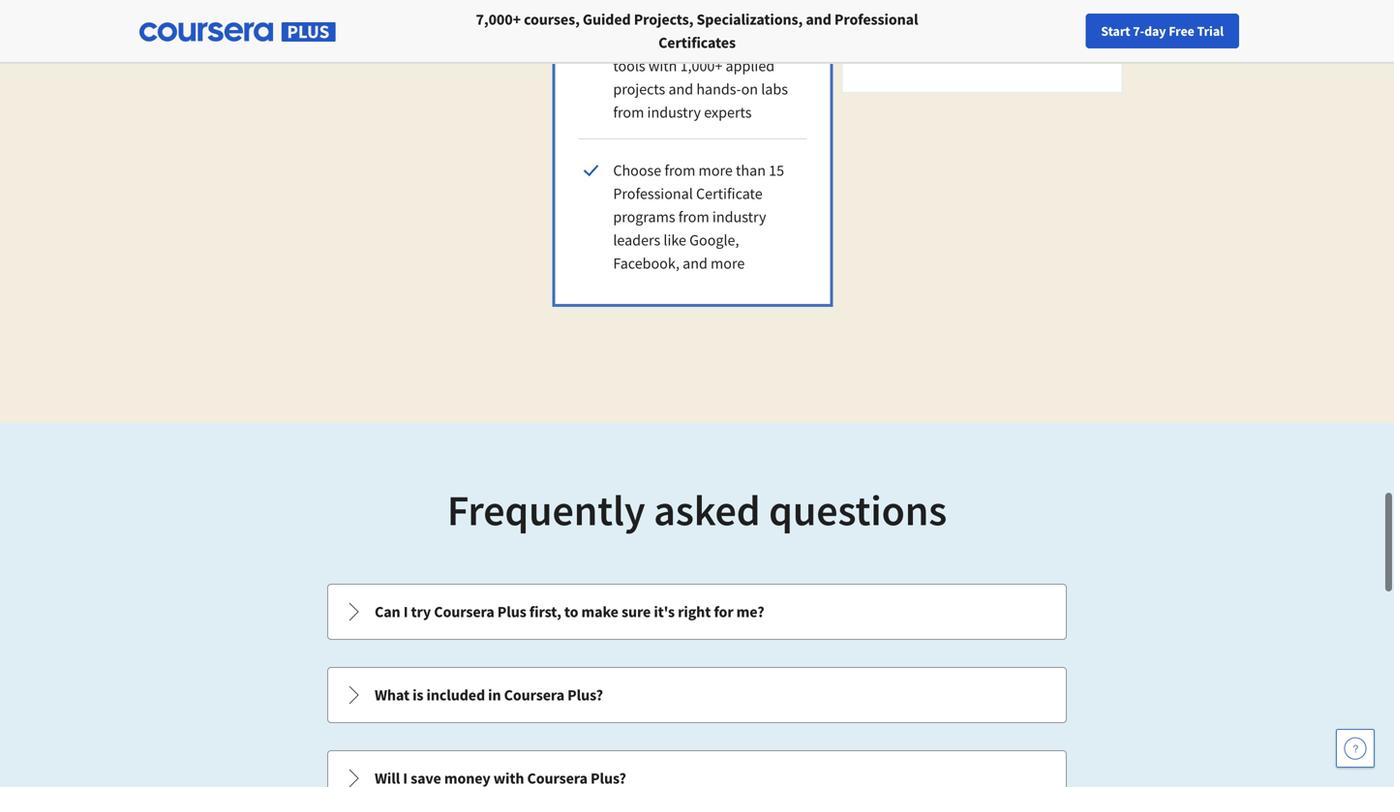 Task type: vqa. For each thing, say whether or not it's contained in the screenshot.
TRIAL
yes



Task type: locate. For each thing, give the bounding box(es) containing it.
more down google,
[[711, 254, 745, 273]]

from right choose
[[665, 161, 696, 180]]

0 vertical spatial from
[[613, 103, 644, 122]]

0 horizontal spatial professional
[[613, 184, 693, 203]]

job-
[[653, 33, 679, 52]]

more
[[699, 161, 733, 180], [711, 254, 745, 273]]

frequently asked questions
[[447, 483, 947, 537]]

professional up learn
[[835, 10, 919, 29]]

and left start
[[1069, 18, 1094, 38]]

2 vertical spatial from
[[679, 207, 710, 227]]

to up the find your new career
[[1072, 0, 1085, 15]]

and right specializations, at the top of page
[[806, 10, 832, 29]]

from
[[613, 103, 644, 122], [665, 161, 696, 180], [679, 207, 710, 227]]

what is included in coursera plus?
[[375, 686, 603, 705]]

7-
[[1134, 22, 1145, 40]]

it's
[[654, 602, 675, 622]]

find your new career
[[1018, 22, 1140, 40]]

0 vertical spatial industry
[[648, 103, 701, 122]]

find your new career link
[[1008, 19, 1149, 44]]

to
[[1072, 0, 1085, 15], [565, 602, 579, 622]]

from down projects
[[613, 103, 644, 122]]

industry down certificate
[[713, 207, 767, 227]]

15
[[769, 161, 785, 180]]

help center image
[[1344, 737, 1368, 760]]

at
[[938, 42, 950, 61]]

coursera plus image
[[139, 22, 336, 42]]

learn
[[613, 33, 650, 52]]

0 horizontal spatial coursera
[[434, 602, 495, 622]]

guided
[[583, 10, 631, 29]]

list
[[325, 582, 1069, 787]]

new
[[1074, 22, 1100, 40]]

applied
[[726, 56, 775, 76]]

7,000+
[[476, 10, 521, 29]]

1,000+
[[681, 56, 723, 76]]

than
[[736, 161, 766, 180]]

projects
[[613, 79, 666, 99]]

1 vertical spatial your
[[954, 42, 983, 61]]

professional inside choose from more than 15 professional certificate programs from industry leaders like google, facebook, and more
[[613, 184, 693, 203]]

start 7-day free trial button
[[1086, 14, 1240, 48]]

more up certificate
[[699, 161, 733, 180]]

industry inside choose from more than 15 professional certificate programs from industry leaders like google, facebook, and more
[[713, 207, 767, 227]]

0 horizontal spatial to
[[565, 602, 579, 622]]

achieve
[[901, 18, 951, 38]]

0 vertical spatial your
[[1046, 22, 1072, 40]]

1 vertical spatial to
[[565, 602, 579, 622]]

0 horizontal spatial your
[[954, 42, 983, 61]]

certificate
[[696, 184, 763, 203]]

specializations,
[[697, 10, 803, 29]]

from up like on the left of the page
[[679, 207, 710, 227]]

on
[[742, 79, 758, 99]]

what is included in coursera plus? button
[[328, 668, 1066, 723]]

1 vertical spatial industry
[[713, 207, 767, 227]]

to inside enjoy maximum flexibility to achieve work/life balance and learn at your own pace
[[1072, 0, 1085, 15]]

industry inside learn job-relevant skills and tools with 1,000+ applied projects and hands-on labs from industry experts
[[648, 103, 701, 122]]

0 vertical spatial professional
[[835, 10, 919, 29]]

and
[[806, 10, 832, 29], [1069, 18, 1094, 38], [770, 33, 795, 52], [669, 79, 694, 99], [683, 254, 708, 273]]

coursera right in
[[504, 686, 565, 705]]

projects,
[[634, 10, 694, 29]]

to inside dropdown button
[[565, 602, 579, 622]]

coursera right try
[[434, 602, 495, 622]]

asked
[[654, 483, 761, 537]]

None search field
[[266, 12, 596, 51]]

included
[[427, 686, 485, 705]]

list containing can i try coursera plus first, to make sure it's right for me?
[[325, 582, 1069, 787]]

first,
[[530, 602, 562, 622]]

plus
[[498, 602, 527, 622]]

learn
[[901, 42, 935, 61]]

7,000+ courses, guided projects, specializations, and professional certificates
[[476, 10, 919, 52]]

coursera image
[[23, 16, 146, 47]]

trial
[[1198, 22, 1224, 40]]

what
[[375, 686, 410, 705]]

your
[[1046, 22, 1072, 40], [954, 42, 983, 61]]

can i try coursera plus first, to make sure it's right for me?
[[375, 602, 765, 622]]

1 vertical spatial coursera
[[504, 686, 565, 705]]

day
[[1145, 22, 1167, 40]]

learn job-relevant skills and tools with 1,000+ applied projects and hands-on labs from industry experts
[[613, 33, 795, 122]]

0 vertical spatial to
[[1072, 0, 1085, 15]]

courses,
[[524, 10, 580, 29]]

1 vertical spatial professional
[[613, 184, 693, 203]]

is
[[413, 686, 424, 705]]

leaders
[[613, 231, 661, 250]]

coursera
[[434, 602, 495, 622], [504, 686, 565, 705]]

can i try coursera plus first, to make sure it's right for me? button
[[328, 585, 1066, 639]]

1 horizontal spatial industry
[[713, 207, 767, 227]]

your right find at the right top of page
[[1046, 22, 1072, 40]]

industry
[[648, 103, 701, 122], [713, 207, 767, 227]]

1 horizontal spatial professional
[[835, 10, 919, 29]]

professional
[[835, 10, 919, 29], [613, 184, 693, 203]]

professional up programs
[[613, 184, 693, 203]]

0 horizontal spatial industry
[[648, 103, 701, 122]]

your right at
[[954, 42, 983, 61]]

1 horizontal spatial to
[[1072, 0, 1085, 15]]

and down google,
[[683, 254, 708, 273]]

to right first,
[[565, 602, 579, 622]]

industry down projects
[[648, 103, 701, 122]]

choose
[[613, 161, 662, 180]]



Task type: describe. For each thing, give the bounding box(es) containing it.
and down "with"
[[669, 79, 694, 99]]

in
[[488, 686, 501, 705]]

skills
[[735, 33, 767, 52]]

and inside choose from more than 15 professional certificate programs from industry leaders like google, facebook, and more
[[683, 254, 708, 273]]

i
[[404, 602, 408, 622]]

and inside enjoy maximum flexibility to achieve work/life balance and learn at your own pace
[[1069, 18, 1094, 38]]

like
[[664, 231, 687, 250]]

enjoy
[[901, 0, 938, 15]]

plus?
[[568, 686, 603, 705]]

1 horizontal spatial coursera
[[504, 686, 565, 705]]

with
[[649, 56, 677, 76]]

enjoy maximum flexibility to achieve work/life balance and learn at your own pace
[[901, 0, 1094, 61]]

own
[[986, 42, 1014, 61]]

tools
[[613, 56, 646, 76]]

from inside learn job-relevant skills and tools with 1,000+ applied projects and hands-on labs from industry experts
[[613, 103, 644, 122]]

1 vertical spatial more
[[711, 254, 745, 273]]

right
[[678, 602, 711, 622]]

flexibility
[[1009, 0, 1069, 15]]

start
[[1102, 22, 1131, 40]]

facebook,
[[613, 254, 680, 273]]

0 vertical spatial more
[[699, 161, 733, 180]]

experts
[[704, 103, 752, 122]]

maximum
[[941, 0, 1006, 15]]

balance
[[1015, 18, 1066, 38]]

pace
[[1017, 42, 1048, 61]]

google,
[[690, 231, 739, 250]]

make
[[582, 602, 619, 622]]

labs
[[762, 79, 788, 99]]

professional inside 7,000+ courses, guided projects, specializations, and professional certificates
[[835, 10, 919, 29]]

try
[[411, 602, 431, 622]]

1 vertical spatial from
[[665, 161, 696, 180]]

1 horizontal spatial your
[[1046, 22, 1072, 40]]

frequently
[[447, 483, 646, 537]]

work/life
[[954, 18, 1012, 38]]

for
[[714, 602, 734, 622]]

show notifications image
[[1170, 24, 1193, 47]]

and inside 7,000+ courses, guided projects, specializations, and professional certificates
[[806, 10, 832, 29]]

sure
[[622, 602, 651, 622]]

0 vertical spatial coursera
[[434, 602, 495, 622]]

start 7-day free trial
[[1102, 22, 1224, 40]]

questions
[[769, 483, 947, 537]]

relevant
[[679, 33, 732, 52]]

and right skills
[[770, 33, 795, 52]]

me?
[[737, 602, 765, 622]]

career
[[1102, 22, 1140, 40]]

find
[[1018, 22, 1043, 40]]

can
[[375, 602, 401, 622]]

free
[[1169, 22, 1195, 40]]

programs
[[613, 207, 676, 227]]

hands-
[[697, 79, 742, 99]]

certificates
[[659, 33, 736, 52]]

choose from more than 15 professional certificate programs from industry leaders like google, facebook, and more
[[613, 161, 785, 273]]

your inside enjoy maximum flexibility to achieve work/life balance and learn at your own pace
[[954, 42, 983, 61]]



